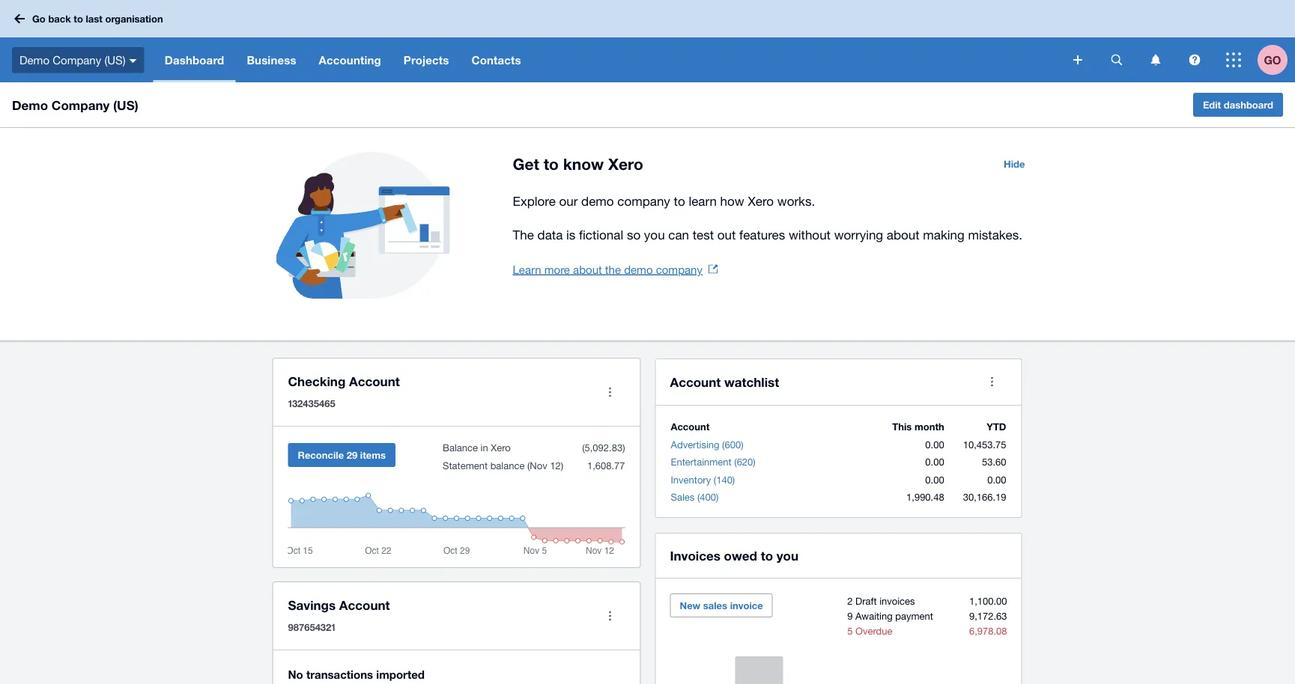 Task type: vqa. For each thing, say whether or not it's contained in the screenshot.
2nd 'P/O' from the top of the List of invoices element
no



Task type: describe. For each thing, give the bounding box(es) containing it.
you inside intro banner body "element"
[[644, 228, 665, 242]]

get to know xero
[[513, 155, 643, 173]]

1,608.77
[[585, 460, 625, 472]]

manage menu toggle image
[[595, 378, 625, 408]]

account right the checking
[[349, 374, 400, 389]]

new sales invoice button
[[670, 594, 773, 618]]

how
[[720, 194, 745, 209]]

invoices owed to you
[[670, 548, 799, 563]]

2 vertical spatial xero
[[491, 442, 511, 454]]

account left 'watchlist' at the right bottom of the page
[[670, 375, 721, 390]]

0 vertical spatial xero
[[608, 155, 643, 173]]

company inside intro banner body "element"
[[618, 194, 670, 209]]

advertising (600)
[[671, 439, 744, 451]]

invoices
[[670, 548, 721, 563]]

manage menu toggle image
[[595, 602, 625, 632]]

inventory (140) link
[[671, 474, 735, 486]]

sales
[[703, 600, 728, 612]]

0.00 for 0.00
[[926, 474, 945, 486]]

2
[[848, 596, 853, 607]]

sales
[[671, 492, 695, 503]]

you inside 'invoices owed to you' link
[[777, 548, 799, 563]]

features
[[740, 228, 785, 242]]

inventory (140)
[[671, 474, 735, 486]]

new
[[680, 600, 701, 612]]

(nov
[[527, 460, 547, 472]]

the
[[605, 263, 621, 276]]

owed
[[724, 548, 757, 563]]

10,453.75 link
[[963, 439, 1007, 451]]

to right get
[[544, 155, 559, 173]]

fictional
[[579, 228, 623, 242]]

dashboard
[[165, 53, 224, 67]]

entertainment (620)
[[671, 457, 756, 468]]

2 draft invoices
[[848, 596, 915, 607]]

last
[[86, 13, 103, 25]]

worrying
[[834, 228, 883, 242]]

making
[[923, 228, 965, 242]]

987654321
[[288, 622, 335, 633]]

account watchlist link
[[670, 372, 779, 393]]

1 vertical spatial company
[[656, 263, 703, 276]]

back
[[48, 13, 71, 25]]

draft
[[856, 596, 877, 607]]

9,172.63 link
[[969, 611, 1007, 622]]

about inside intro banner body "element"
[[887, 228, 920, 242]]

1 vertical spatial (us)
[[113, 97, 138, 112]]

reconcile 29 items
[[298, 450, 386, 461]]

this
[[893, 421, 912, 433]]

overdue
[[856, 626, 893, 637]]

go
[[1264, 53, 1282, 67]]

organisation
[[105, 13, 163, 25]]

reconcile 29 items button
[[288, 444, 396, 468]]

0.00 for 10,453.75
[[926, 439, 945, 451]]

no
[[288, 668, 303, 682]]

hide
[[1004, 158, 1025, 170]]

statement balance (nov 12)
[[443, 460, 564, 472]]

0.00 link for 0.00
[[926, 474, 945, 486]]

1 horizontal spatial svg image
[[1112, 54, 1123, 66]]

balance
[[443, 442, 478, 454]]

projects
[[404, 53, 449, 67]]

(600)
[[722, 439, 744, 451]]

balance
[[490, 460, 525, 472]]

navigation containing dashboard
[[153, 37, 1063, 82]]

dashboard link
[[153, 37, 236, 82]]

10,453.75
[[963, 439, 1007, 451]]

get
[[513, 155, 539, 173]]

5 overdue
[[848, 626, 893, 637]]

savings
[[288, 598, 336, 613]]

29
[[347, 450, 358, 461]]

sales (400)
[[671, 492, 719, 503]]

banner containing dashboard
[[0, 0, 1295, 82]]

0 horizontal spatial svg image
[[1074, 55, 1083, 64]]

demo company (us) inside popup button
[[19, 53, 126, 66]]

1,990.48
[[907, 492, 945, 503]]

0.00 link for 10,453.75
[[926, 439, 945, 451]]

demo inside intro banner body "element"
[[581, 194, 614, 209]]

checking
[[288, 374, 346, 389]]

mistakes.
[[968, 228, 1023, 242]]

this month
[[893, 421, 945, 433]]

in
[[481, 442, 488, 454]]

go
[[32, 13, 46, 25]]

2 horizontal spatial svg image
[[1189, 54, 1201, 66]]

out
[[718, 228, 736, 242]]

12)
[[550, 460, 564, 472]]

invoices owed to you link
[[670, 545, 799, 566]]



Task type: locate. For each thing, give the bounding box(es) containing it.
inventory
[[671, 474, 711, 486]]

go back to last organisation link
[[9, 5, 172, 32]]

learn
[[513, 263, 541, 276]]

account right savings
[[339, 598, 390, 613]]

6,978.08 link
[[969, 626, 1007, 637]]

awaiting
[[856, 611, 893, 622]]

svg image inside demo company (us) popup button
[[129, 59, 137, 63]]

1 horizontal spatial about
[[887, 228, 920, 242]]

accounting button
[[308, 37, 392, 82]]

you right 'so'
[[644, 228, 665, 242]]

about
[[887, 228, 920, 242], [573, 263, 602, 276]]

0 horizontal spatial about
[[573, 263, 602, 276]]

edit dashboard button
[[1193, 93, 1283, 117]]

1,100.00 link
[[969, 596, 1007, 607]]

to inside banner
[[74, 13, 83, 25]]

business button
[[236, 37, 308, 82]]

(us)
[[104, 53, 126, 66], [113, 97, 138, 112]]

edit dashboard
[[1203, 99, 1274, 111]]

9
[[848, 611, 853, 622]]

transactions
[[306, 668, 373, 682]]

9,172.63
[[969, 611, 1007, 622]]

our
[[559, 194, 578, 209]]

xero inside intro banner body "element"
[[748, 194, 774, 209]]

5
[[848, 626, 853, 637]]

53.60 link
[[982, 457, 1007, 468]]

9 awaiting payment
[[848, 611, 933, 622]]

about left the
[[573, 263, 602, 276]]

company left "opens in a new tab" image
[[656, 263, 703, 276]]

contacts
[[472, 53, 521, 67]]

checking account
[[288, 374, 400, 389]]

entertainment
[[671, 457, 732, 468]]

1 vertical spatial about
[[573, 263, 602, 276]]

intro banner body element
[[513, 191, 1034, 246]]

1 horizontal spatial demo
[[624, 263, 653, 276]]

month
[[915, 421, 945, 433]]

demo company (us) down back
[[19, 53, 126, 66]]

5 overdue link
[[848, 626, 893, 637]]

1 horizontal spatial xero
[[608, 155, 643, 173]]

imported
[[376, 668, 425, 682]]

0 vertical spatial (us)
[[104, 53, 126, 66]]

company inside popup button
[[53, 53, 101, 66]]

0 horizontal spatial you
[[644, 228, 665, 242]]

ytd
[[987, 421, 1007, 433]]

1 horizontal spatial you
[[777, 548, 799, 563]]

demo company (us) down demo company (us) popup button
[[12, 97, 138, 112]]

no transactions imported
[[288, 668, 425, 682]]

explore
[[513, 194, 556, 209]]

new sales invoice
[[680, 600, 763, 612]]

invoices
[[880, 596, 915, 607]]

(140)
[[714, 474, 735, 486]]

0 vertical spatial about
[[887, 228, 920, 242]]

svg image
[[14, 14, 25, 24], [1227, 52, 1242, 67], [1151, 54, 1161, 66], [129, 59, 137, 63]]

0 vertical spatial company
[[53, 53, 101, 66]]

(400)
[[697, 492, 719, 503]]

contacts button
[[460, 37, 532, 82]]

to left learn
[[674, 194, 685, 209]]

demo
[[581, 194, 614, 209], [624, 263, 653, 276]]

hide button
[[995, 152, 1034, 176]]

1 vertical spatial xero
[[748, 194, 774, 209]]

0.00 link
[[926, 439, 945, 451], [926, 457, 945, 468], [926, 474, 945, 486], [988, 474, 1007, 486]]

(us) down go back to last organisation at the top left
[[104, 53, 126, 66]]

1 vertical spatial you
[[777, 548, 799, 563]]

the data is fictional so you can test out features without worrying about making mistakes.
[[513, 228, 1023, 242]]

xero right know
[[608, 155, 643, 173]]

demo right 'our'
[[581, 194, 614, 209]]

watchlist
[[724, 375, 779, 390]]

2 horizontal spatial xero
[[748, 194, 774, 209]]

navigation
[[153, 37, 1063, 82]]

data
[[538, 228, 563, 242]]

know
[[563, 155, 604, 173]]

statement
[[443, 460, 488, 472]]

without
[[789, 228, 831, 242]]

opens in a new tab image
[[709, 265, 718, 274]]

demo company (us) button
[[0, 37, 153, 82]]

(620)
[[734, 457, 756, 468]]

0 vertical spatial demo
[[581, 194, 614, 209]]

company down demo company (us) popup button
[[52, 97, 110, 112]]

company
[[618, 194, 670, 209], [656, 263, 703, 276]]

watchlist overflow menu toggle image
[[977, 367, 1007, 397]]

1 vertical spatial demo
[[12, 97, 48, 112]]

explore our demo company to learn how xero works.
[[513, 194, 815, 209]]

learn
[[689, 194, 717, 209]]

2 draft invoices link
[[848, 596, 915, 607]]

6,978.08
[[969, 626, 1007, 637]]

banner
[[0, 0, 1295, 82]]

0 horizontal spatial demo
[[581, 194, 614, 209]]

to left last
[[74, 13, 83, 25]]

svg image inside go back to last organisation link
[[14, 14, 25, 24]]

is
[[566, 228, 576, 242]]

(us) down demo company (us) popup button
[[113, 97, 138, 112]]

reconcile
[[298, 450, 344, 461]]

savings account
[[288, 598, 390, 613]]

works.
[[778, 194, 815, 209]]

1 vertical spatial demo company (us)
[[12, 97, 138, 112]]

(us) inside popup button
[[104, 53, 126, 66]]

(5,092.83)
[[582, 442, 625, 454]]

0 vertical spatial demo company (us)
[[19, 53, 126, 66]]

edit
[[1203, 99, 1221, 111]]

company down go back to last organisation link
[[53, 53, 101, 66]]

more
[[544, 263, 570, 276]]

demo down demo company (us) popup button
[[12, 97, 48, 112]]

advertising
[[671, 439, 720, 451]]

demo company (us)
[[19, 53, 126, 66], [12, 97, 138, 112]]

invoice
[[730, 600, 763, 612]]

items
[[360, 450, 386, 461]]

0.00 for 53.60
[[926, 457, 945, 468]]

0 vertical spatial demo
[[19, 53, 49, 66]]

account up advertising
[[671, 421, 710, 433]]

the
[[513, 228, 534, 242]]

go button
[[1258, 37, 1295, 82]]

0 horizontal spatial xero
[[491, 442, 511, 454]]

to inside intro banner body "element"
[[674, 194, 685, 209]]

1 vertical spatial demo
[[624, 263, 653, 276]]

advertising (600) link
[[671, 439, 744, 451]]

person setting up the dashboard image
[[213, 152, 513, 317]]

to right owed
[[761, 548, 773, 563]]

0.00 link for 53.60
[[926, 457, 945, 468]]

can
[[669, 228, 689, 242]]

go back to last organisation
[[32, 13, 163, 25]]

about left making at the top right of the page
[[887, 228, 920, 242]]

demo right the
[[624, 263, 653, 276]]

you
[[644, 228, 665, 242], [777, 548, 799, 563]]

30,166.19
[[963, 492, 1007, 503]]

business
[[247, 53, 296, 67]]

learn more about the demo company
[[513, 263, 703, 276]]

1 vertical spatial company
[[52, 97, 110, 112]]

0 vertical spatial you
[[644, 228, 665, 242]]

entertainment (620) link
[[671, 457, 756, 468]]

demo inside popup button
[[19, 53, 49, 66]]

svg image
[[1112, 54, 1123, 66], [1189, 54, 1201, 66], [1074, 55, 1083, 64]]

1,990.48 link
[[907, 492, 945, 503]]

demo down the go
[[19, 53, 49, 66]]

you right owed
[[777, 548, 799, 563]]

xero right in
[[491, 442, 511, 454]]

balance in xero
[[443, 442, 511, 454]]

xero right how
[[748, 194, 774, 209]]

1,100.00
[[969, 596, 1007, 607]]

company up 'so'
[[618, 194, 670, 209]]

0 vertical spatial company
[[618, 194, 670, 209]]

53.60
[[982, 457, 1007, 468]]



